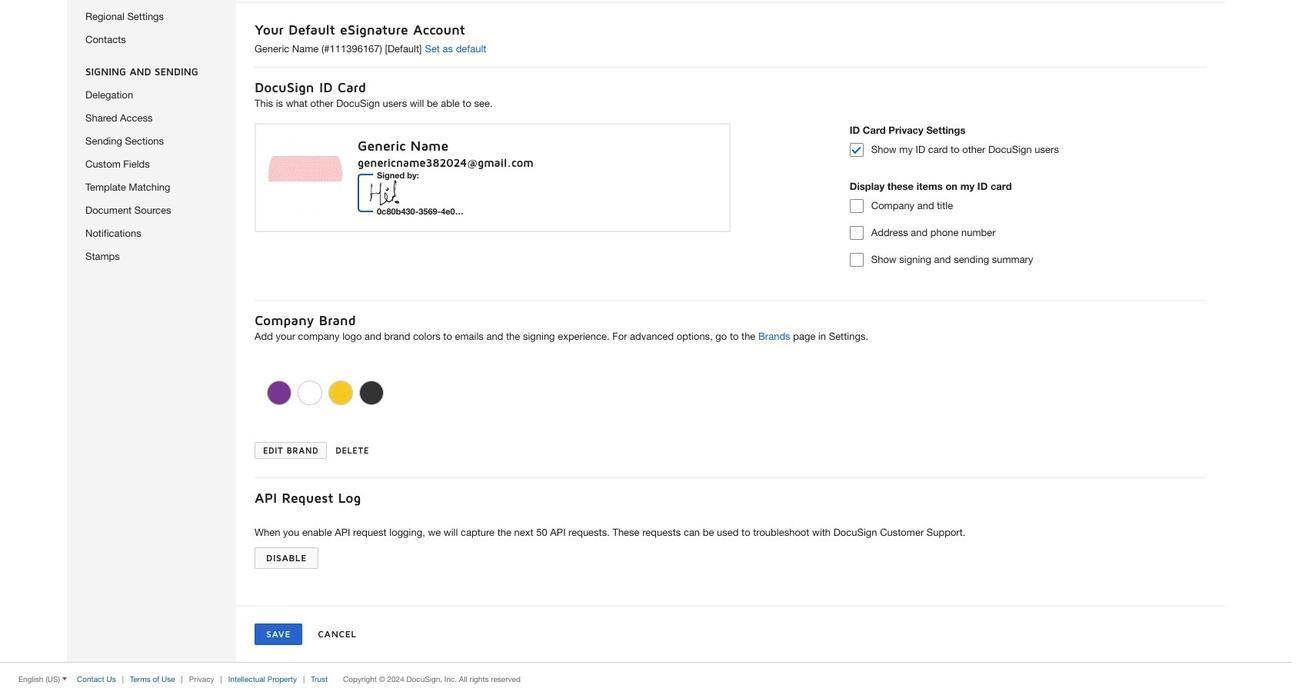Task type: locate. For each thing, give the bounding box(es) containing it.
more info region
[[0, 662, 1292, 695]]

generic name image
[[361, 173, 441, 213]]



Task type: describe. For each thing, give the bounding box(es) containing it.
upload or change your profile image image
[[268, 137, 342, 211]]



Task type: vqa. For each thing, say whether or not it's contained in the screenshot.
DocuSign eSignature image
no



